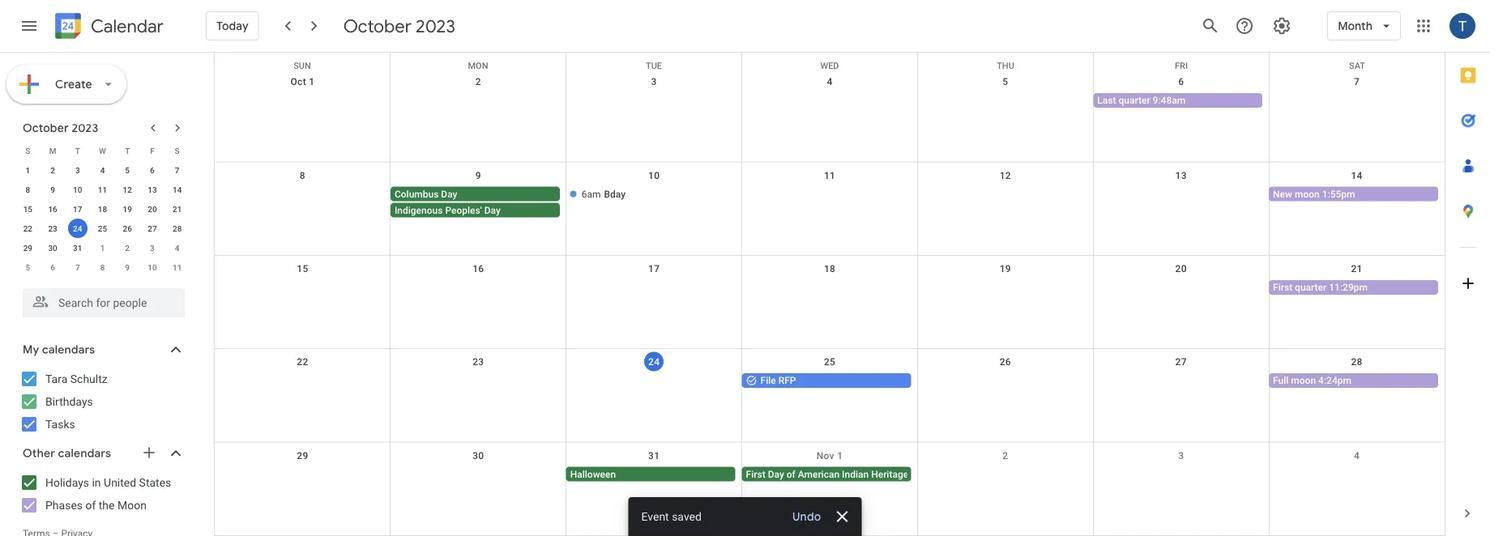Task type: vqa. For each thing, say whether or not it's contained in the screenshot.


Task type: describe. For each thing, give the bounding box(es) containing it.
other calendars
[[23, 446, 111, 461]]

moon for full
[[1291, 375, 1316, 387]]

16 inside grid
[[473, 263, 484, 275]]

14 for sun
[[1351, 170, 1363, 181]]

first for first day of american indian heritage month
[[746, 469, 765, 480]]

29 for nov 1
[[297, 450, 308, 462]]

grid containing oct 1
[[214, 53, 1445, 536]]

moon
[[117, 499, 147, 512]]

0 horizontal spatial 7
[[75, 263, 80, 272]]

Search for people text field
[[32, 288, 175, 318]]

holidays in united states
[[45, 476, 171, 489]]

29 for 1
[[23, 243, 32, 253]]

states
[[139, 476, 171, 489]]

last quarter 9:48am button
[[1093, 93, 1263, 108]]

quarter for 9:48am
[[1119, 95, 1150, 106]]

24 cell
[[65, 219, 90, 238]]

holidays
[[45, 476, 89, 489]]

1 up 15 element
[[26, 165, 30, 175]]

26 element
[[118, 219, 137, 238]]

m
[[49, 146, 56, 156]]

row containing 1
[[15, 160, 190, 180]]

6am bday
[[582, 188, 626, 200]]

in
[[92, 476, 101, 489]]

2 vertical spatial 5
[[26, 263, 30, 272]]

1 vertical spatial october
[[23, 121, 69, 135]]

calendars for other calendars
[[58, 446, 111, 461]]

row group containing 1
[[15, 160, 190, 277]]

file
[[761, 375, 776, 387]]

0 vertical spatial 2023
[[416, 15, 455, 37]]

1 horizontal spatial 26
[[1000, 357, 1011, 368]]

9:48am
[[1153, 95, 1186, 106]]

month inside dropdown button
[[1338, 19, 1373, 33]]

row containing sun
[[215, 53, 1445, 71]]

day for first
[[768, 469, 784, 480]]

month button
[[1327, 6, 1401, 45]]

undo
[[792, 510, 821, 524]]

1 horizontal spatial 20
[[1175, 263, 1187, 275]]

1 right nov
[[837, 450, 843, 462]]

1 horizontal spatial 19
[[1000, 263, 1011, 275]]

2 vertical spatial 11
[[173, 263, 182, 272]]

19 element
[[118, 199, 137, 219]]

7 for 1
[[175, 165, 179, 175]]

0 horizontal spatial 2023
[[72, 121, 98, 135]]

american
[[798, 469, 840, 480]]

12 element
[[118, 180, 137, 199]]

bday
[[604, 188, 626, 200]]

today button
[[206, 6, 259, 45]]

first quarter 11:29pm
[[1273, 282, 1368, 293]]

11:29pm
[[1329, 282, 1368, 293]]

phases of the moon
[[45, 499, 147, 512]]

indigenous
[[395, 205, 443, 216]]

15 inside "october 2023" grid
[[23, 204, 32, 214]]

first quarter 11:29pm button
[[1269, 280, 1438, 295]]

30 element
[[43, 238, 62, 258]]

10 for sun
[[648, 170, 660, 181]]

rfp
[[779, 375, 796, 387]]

last quarter 9:48am
[[1097, 95, 1186, 106]]

calendar element
[[52, 10, 164, 45]]

united
[[104, 476, 136, 489]]

10 inside row
[[148, 263, 157, 272]]

18 inside "october 2023" grid
[[98, 204, 107, 214]]

cell containing columbus day
[[390, 187, 566, 219]]

first for first quarter 11:29pm
[[1273, 282, 1293, 293]]

14 for october 2023
[[173, 185, 182, 194]]

first day of american indian heritage month
[[746, 469, 939, 480]]

1 t from the left
[[75, 146, 80, 156]]

tasks
[[45, 418, 75, 431]]

other
[[23, 446, 55, 461]]

26 inside "october 2023" grid
[[123, 224, 132, 233]]

calendars for my calendars
[[42, 343, 95, 357]]

my
[[23, 343, 39, 357]]

2 s from the left
[[175, 146, 180, 156]]

day for columbus
[[441, 188, 457, 200]]

fri
[[1175, 61, 1188, 71]]

13 for sun
[[1175, 170, 1187, 181]]

halloween
[[570, 469, 616, 480]]

22 element
[[18, 219, 38, 238]]

oct 1
[[290, 76, 315, 88]]

1 horizontal spatial october
[[343, 15, 412, 37]]

5 for 1
[[125, 165, 130, 175]]

17 element
[[68, 199, 87, 219]]

22 inside "october 2023" grid
[[23, 224, 32, 233]]

23 element
[[43, 219, 62, 238]]

sat
[[1349, 61, 1365, 71]]

file rfp button
[[742, 374, 911, 388]]

24 inside 24, today element
[[73, 224, 82, 233]]

first day of american indian heritage month button
[[742, 467, 939, 482]]

30 for 1
[[48, 243, 57, 253]]

november 5 element
[[18, 258, 38, 277]]

12 for sun
[[1000, 170, 1011, 181]]

1 right oct
[[309, 76, 315, 88]]

the
[[99, 499, 115, 512]]

month inside button
[[911, 469, 939, 480]]

10 for october 2023
[[73, 185, 82, 194]]

columbus day button
[[391, 187, 560, 201]]

31 for nov 1
[[648, 450, 660, 462]]

8 for sun
[[300, 170, 305, 181]]

4 down 'wed'
[[827, 76, 833, 88]]

columbus day indigenous peoples' day
[[395, 188, 501, 216]]

my calendars
[[23, 343, 95, 357]]

1 horizontal spatial 21
[[1351, 263, 1363, 275]]

row containing 22
[[15, 219, 190, 238]]

2 vertical spatial 6
[[50, 263, 55, 272]]

saved
[[672, 510, 702, 523]]

1 horizontal spatial 27
[[1175, 357, 1187, 368]]

columbus
[[395, 188, 439, 200]]

november 3 element
[[143, 238, 162, 258]]

today
[[216, 19, 249, 33]]

other calendars list
[[3, 470, 201, 519]]

create button
[[6, 65, 126, 104]]

new moon 1:55pm
[[1273, 188, 1355, 200]]

calendar heading
[[88, 15, 164, 38]]

row containing 24
[[215, 349, 1445, 443]]



Task type: locate. For each thing, give the bounding box(es) containing it.
23 inside grid
[[48, 224, 57, 233]]

18 inside grid
[[824, 263, 836, 275]]

2 vertical spatial 8
[[100, 263, 105, 272]]

1 vertical spatial 13
[[148, 185, 157, 194]]

add other calendars image
[[141, 445, 157, 461]]

30 inside row group
[[48, 243, 57, 253]]

7
[[1354, 76, 1360, 88], [175, 165, 179, 175], [75, 263, 80, 272]]

0 horizontal spatial 29
[[23, 243, 32, 253]]

1 horizontal spatial 12
[[1000, 170, 1011, 181]]

13 element
[[143, 180, 162, 199]]

1 vertical spatial 31
[[648, 450, 660, 462]]

10 inside "element"
[[73, 185, 82, 194]]

heritage
[[871, 469, 908, 480]]

day up peoples'
[[441, 188, 457, 200]]

0 horizontal spatial quarter
[[1119, 95, 1150, 106]]

halloween button
[[566, 467, 735, 482]]

calendar
[[91, 15, 164, 38]]

21 element
[[167, 199, 187, 219]]

1 horizontal spatial 30
[[473, 450, 484, 462]]

18
[[98, 204, 107, 214], [824, 263, 836, 275]]

0 horizontal spatial s
[[25, 146, 30, 156]]

birthdays
[[45, 395, 93, 408]]

indigenous peoples' day button
[[391, 203, 560, 217]]

calendars up tara schultz
[[42, 343, 95, 357]]

cell
[[390, 93, 566, 109], [566, 93, 742, 109], [918, 93, 1093, 109], [1269, 93, 1445, 109], [215, 187, 390, 219], [390, 187, 566, 219], [918, 187, 1093, 219], [1093, 187, 1269, 219], [215, 280, 390, 296], [390, 280, 566, 296], [566, 280, 742, 296], [918, 280, 1093, 296], [1093, 280, 1269, 296], [390, 374, 566, 390], [566, 374, 742, 390], [918, 374, 1093, 390], [1093, 374, 1269, 390], [215, 467, 390, 483], [390, 467, 566, 483], [918, 467, 1093, 483], [1093, 467, 1269, 483], [1269, 467, 1445, 483]]

november 4 element
[[167, 238, 187, 258]]

1 vertical spatial 19
[[1000, 263, 1011, 275]]

row group
[[15, 160, 190, 277]]

first left the american
[[746, 469, 765, 480]]

25 inside grid
[[824, 357, 836, 368]]

1 horizontal spatial 31
[[648, 450, 660, 462]]

event
[[641, 510, 669, 523]]

2 vertical spatial day
[[768, 469, 784, 480]]

0 vertical spatial first
[[1273, 282, 1293, 293]]

w
[[99, 146, 106, 156]]

4
[[827, 76, 833, 88], [100, 165, 105, 175], [175, 243, 179, 253], [1354, 450, 1360, 462]]

25 down the 18 element at the top left of page
[[98, 224, 107, 233]]

1 horizontal spatial 17
[[648, 263, 660, 275]]

1 horizontal spatial 5
[[125, 165, 130, 175]]

0 vertical spatial 14
[[1351, 170, 1363, 181]]

16 element
[[43, 199, 62, 219]]

1 horizontal spatial 23
[[473, 357, 484, 368]]

mon
[[468, 61, 488, 71]]

quarter left 11:29pm
[[1295, 282, 1327, 293]]

28 up full moon 4:24pm button
[[1351, 357, 1363, 368]]

settings menu image
[[1272, 16, 1292, 36]]

first
[[1273, 282, 1293, 293], [746, 469, 765, 480]]

day left the american
[[768, 469, 784, 480]]

25 inside 25 element
[[98, 224, 107, 233]]

1 horizontal spatial 28
[[1351, 357, 1363, 368]]

0 vertical spatial 25
[[98, 224, 107, 233]]

7 down 31 element
[[75, 263, 80, 272]]

4:24pm
[[1318, 375, 1352, 387]]

1 horizontal spatial 13
[[1175, 170, 1187, 181]]

october 2023
[[343, 15, 455, 37], [23, 121, 98, 135]]

13 for october 2023
[[148, 185, 157, 194]]

october 2023 grid
[[15, 141, 190, 277]]

6
[[1178, 76, 1184, 88], [150, 165, 155, 175], [50, 263, 55, 272]]

moon right new
[[1295, 188, 1320, 200]]

row containing 5
[[15, 258, 190, 277]]

0 horizontal spatial 28
[[173, 224, 182, 233]]

sun
[[293, 61, 311, 71]]

24 inside grid
[[648, 356, 660, 368]]

0 vertical spatial 19
[[123, 204, 132, 214]]

2
[[475, 76, 481, 88], [50, 165, 55, 175], [125, 243, 130, 253], [1003, 450, 1008, 462]]

day down columbus day button
[[484, 205, 501, 216]]

1 vertical spatial 21
[[1351, 263, 1363, 275]]

1 horizontal spatial 10
[[148, 263, 157, 272]]

1 vertical spatial 28
[[1351, 357, 1363, 368]]

17 inside grid
[[648, 263, 660, 275]]

6 down fri
[[1178, 76, 1184, 88]]

13 down last quarter 9:48am button at the right of the page
[[1175, 170, 1187, 181]]

0 vertical spatial 30
[[48, 243, 57, 253]]

12 inside grid
[[1000, 170, 1011, 181]]

1 vertical spatial october 2023
[[23, 121, 98, 135]]

schultz
[[70, 372, 108, 386]]

9 for october 2023
[[50, 185, 55, 194]]

1 down 25 element
[[100, 243, 105, 253]]

9 down november 2 element
[[125, 263, 130, 272]]

tue
[[646, 61, 662, 71]]

21 up 28 element
[[173, 204, 182, 214]]

11
[[824, 170, 836, 181], [98, 185, 107, 194], [173, 263, 182, 272]]

november 8 element
[[93, 258, 112, 277]]

0 vertical spatial 9
[[475, 170, 481, 181]]

1 vertical spatial 6
[[150, 165, 155, 175]]

0 vertical spatial 6
[[1178, 76, 1184, 88]]

tara
[[45, 372, 67, 386]]

1 horizontal spatial 29
[[297, 450, 308, 462]]

25 up file rfp button
[[824, 357, 836, 368]]

of left the american
[[787, 469, 796, 480]]

14 up new moon 1:55pm 'button'
[[1351, 170, 1363, 181]]

31 element
[[68, 238, 87, 258]]

november 10 element
[[143, 258, 162, 277]]

first left 11:29pm
[[1273, 282, 1293, 293]]

29 element
[[18, 238, 38, 258]]

18 element
[[93, 199, 112, 219]]

november 7 element
[[68, 258, 87, 277]]

moon inside full moon 4:24pm button
[[1291, 375, 1316, 387]]

0 vertical spatial 28
[[173, 224, 182, 233]]

of inside button
[[787, 469, 796, 480]]

full moon 4:24pm
[[1273, 375, 1352, 387]]

12 for october 2023
[[123, 185, 132, 194]]

s right f
[[175, 146, 180, 156]]

1 horizontal spatial 7
[[175, 165, 179, 175]]

tab list
[[1446, 53, 1490, 491]]

0 horizontal spatial 10
[[73, 185, 82, 194]]

1 horizontal spatial 8
[[100, 263, 105, 272]]

1 vertical spatial moon
[[1291, 375, 1316, 387]]

12 inside "october 2023" grid
[[123, 185, 132, 194]]

1 vertical spatial 10
[[73, 185, 82, 194]]

7 down 'sat'
[[1354, 76, 1360, 88]]

6 for oct 1
[[1178, 76, 1184, 88]]

None search field
[[0, 282, 201, 318]]

0 vertical spatial 18
[[98, 204, 107, 214]]

27 element
[[143, 219, 162, 238]]

1 horizontal spatial 6
[[150, 165, 155, 175]]

quarter right the "last"
[[1119, 95, 1150, 106]]

31 for 1
[[73, 243, 82, 253]]

thu
[[997, 61, 1014, 71]]

27 inside "october 2023" grid
[[148, 224, 157, 233]]

my calendars list
[[3, 366, 201, 438]]

month up 'sat'
[[1338, 19, 1373, 33]]

0 horizontal spatial 16
[[48, 204, 57, 214]]

f
[[150, 146, 154, 156]]

5 up 12 element
[[125, 165, 130, 175]]

24
[[73, 224, 82, 233], [648, 356, 660, 368]]

1 horizontal spatial of
[[787, 469, 796, 480]]

31 inside 31 element
[[73, 243, 82, 253]]

0 vertical spatial 20
[[148, 204, 157, 214]]

1:55pm
[[1322, 188, 1355, 200]]

1 vertical spatial 12
[[123, 185, 132, 194]]

4 down full moon 4:24pm button
[[1354, 450, 1360, 462]]

s left m
[[25, 146, 30, 156]]

31
[[73, 243, 82, 253], [648, 450, 660, 462]]

row containing oct 1
[[215, 69, 1445, 162]]

0 horizontal spatial 31
[[73, 243, 82, 253]]

6 for 1
[[150, 165, 155, 175]]

wed
[[820, 61, 839, 71]]

moon for new
[[1295, 188, 1320, 200]]

moon
[[1295, 188, 1320, 200], [1291, 375, 1316, 387]]

2 horizontal spatial 6
[[1178, 76, 1184, 88]]

0 vertical spatial 8
[[300, 170, 305, 181]]

21 up first quarter 11:29pm button on the right
[[1351, 263, 1363, 275]]

of left the
[[85, 499, 96, 512]]

19 inside 19 element
[[123, 204, 132, 214]]

1 horizontal spatial 15
[[297, 263, 308, 275]]

9 up '16' 'element'
[[50, 185, 55, 194]]

0 horizontal spatial 8
[[26, 185, 30, 194]]

0 vertical spatial october 2023
[[343, 15, 455, 37]]

14 inside grid
[[1351, 170, 1363, 181]]

15
[[23, 204, 32, 214], [297, 263, 308, 275]]

nov
[[817, 450, 834, 462]]

0 vertical spatial calendars
[[42, 343, 95, 357]]

1 horizontal spatial october 2023
[[343, 15, 455, 37]]

28 element
[[167, 219, 187, 238]]

9 for sun
[[475, 170, 481, 181]]

11 element
[[93, 180, 112, 199]]

16 up 23 element
[[48, 204, 57, 214]]

0 vertical spatial of
[[787, 469, 796, 480]]

phases
[[45, 499, 83, 512]]

moon right full
[[1291, 375, 1316, 387]]

0 horizontal spatial 11
[[98, 185, 107, 194]]

2 vertical spatial 10
[[148, 263, 157, 272]]

1 vertical spatial 29
[[297, 450, 308, 462]]

event saved
[[641, 510, 702, 523]]

day inside first day of american indian heritage month button
[[768, 469, 784, 480]]

4 up 11 element
[[100, 165, 105, 175]]

new
[[1273, 188, 1292, 200]]

2 horizontal spatial 7
[[1354, 76, 1360, 88]]

4 down 28 element
[[175, 243, 179, 253]]

2 vertical spatial 9
[[125, 263, 130, 272]]

16 down 'indigenous peoples' day' button at the left top of the page
[[473, 263, 484, 275]]

quarter for 11:29pm
[[1295, 282, 1327, 293]]

10 element
[[68, 180, 87, 199]]

14 up 21 element
[[173, 185, 182, 194]]

0 vertical spatial 23
[[48, 224, 57, 233]]

5 down thu
[[1003, 76, 1008, 88]]

last
[[1097, 95, 1116, 106]]

november 1 element
[[93, 238, 112, 258]]

1 horizontal spatial first
[[1273, 282, 1293, 293]]

14 inside row group
[[173, 185, 182, 194]]

november 6 element
[[43, 258, 62, 277]]

24, today element
[[68, 219, 87, 238]]

0 horizontal spatial 12
[[123, 185, 132, 194]]

26
[[123, 224, 132, 233], [1000, 357, 1011, 368]]

2 t from the left
[[125, 146, 130, 156]]

28
[[173, 224, 182, 233], [1351, 357, 1363, 368]]

0 vertical spatial 16
[[48, 204, 57, 214]]

2 horizontal spatial day
[[768, 469, 784, 480]]

1 vertical spatial 2023
[[72, 121, 98, 135]]

17 inside "october 2023" grid
[[73, 204, 82, 214]]

20 element
[[143, 199, 162, 219]]

30 inside grid
[[473, 450, 484, 462]]

my calendars button
[[3, 337, 201, 363]]

october
[[343, 15, 412, 37], [23, 121, 69, 135]]

0 horizontal spatial t
[[75, 146, 80, 156]]

17
[[73, 204, 82, 214], [648, 263, 660, 275]]

0 vertical spatial month
[[1338, 19, 1373, 33]]

1 horizontal spatial 11
[[173, 263, 182, 272]]

1 vertical spatial 23
[[473, 357, 484, 368]]

1 vertical spatial 9
[[50, 185, 55, 194]]

tara schultz
[[45, 372, 108, 386]]

november 9 element
[[118, 258, 137, 277]]

1 horizontal spatial 18
[[824, 263, 836, 275]]

peoples'
[[445, 205, 482, 216]]

full
[[1273, 375, 1289, 387]]

t left w
[[75, 146, 80, 156]]

new moon 1:55pm button
[[1269, 187, 1438, 201]]

1 horizontal spatial quarter
[[1295, 282, 1327, 293]]

25 element
[[93, 219, 112, 238]]

nov 1
[[817, 450, 843, 462]]

1 vertical spatial 30
[[473, 450, 484, 462]]

0 vertical spatial 26
[[123, 224, 132, 233]]

0 vertical spatial 22
[[23, 224, 32, 233]]

file rfp
[[761, 375, 796, 387]]

29
[[23, 243, 32, 253], [297, 450, 308, 462]]

create
[[55, 77, 92, 92]]

main drawer image
[[19, 16, 39, 36]]

14 element
[[167, 180, 187, 199]]

7 for oct 1
[[1354, 76, 1360, 88]]

31 down 24, today element
[[73, 243, 82, 253]]

31 up halloween button
[[648, 450, 660, 462]]

quarter
[[1119, 95, 1150, 106], [1295, 282, 1327, 293]]

undo button
[[786, 509, 828, 525]]

6 up 13 "element"
[[150, 165, 155, 175]]

calendars
[[42, 343, 95, 357], [58, 446, 111, 461]]

november 2 element
[[118, 238, 137, 258]]

row
[[215, 53, 1445, 71], [215, 69, 1445, 162], [15, 141, 190, 160], [15, 160, 190, 180], [215, 162, 1445, 256], [15, 180, 190, 199], [15, 199, 190, 219], [15, 219, 190, 238], [15, 238, 190, 258], [215, 256, 1445, 349], [15, 258, 190, 277], [215, 349, 1445, 443], [215, 443, 1445, 536]]

8 inside grid
[[300, 170, 305, 181]]

5 for oct 1
[[1003, 76, 1008, 88]]

1 horizontal spatial 24
[[648, 356, 660, 368]]

28 inside grid
[[1351, 357, 1363, 368]]

6 down 30 element
[[50, 263, 55, 272]]

oct
[[290, 76, 306, 88]]

21 inside "october 2023" grid
[[173, 204, 182, 214]]

0 vertical spatial 21
[[173, 204, 182, 214]]

1 vertical spatial first
[[746, 469, 765, 480]]

november 11 element
[[167, 258, 187, 277]]

2 vertical spatial 7
[[75, 263, 80, 272]]

0 vertical spatial 5
[[1003, 76, 1008, 88]]

0 horizontal spatial 25
[[98, 224, 107, 233]]

23
[[48, 224, 57, 233], [473, 357, 484, 368]]

row containing s
[[15, 141, 190, 160]]

1 horizontal spatial 9
[[125, 263, 130, 272]]

0 horizontal spatial 19
[[123, 204, 132, 214]]

month right heritage
[[911, 469, 939, 480]]

9 inside row
[[125, 263, 130, 272]]

0 horizontal spatial 21
[[173, 204, 182, 214]]

3
[[651, 76, 657, 88], [75, 165, 80, 175], [150, 243, 155, 253], [1178, 450, 1184, 462]]

of inside other calendars list
[[85, 499, 96, 512]]

15 element
[[18, 199, 38, 219]]

30
[[48, 243, 57, 253], [473, 450, 484, 462]]

10
[[648, 170, 660, 181], [73, 185, 82, 194], [148, 263, 157, 272]]

6am
[[582, 188, 601, 200]]

0 vertical spatial 15
[[23, 204, 32, 214]]

13 inside "element"
[[148, 185, 157, 194]]

month
[[1338, 19, 1373, 33], [911, 469, 939, 480]]

5 down 29 element
[[26, 263, 30, 272]]

28 down 21 element
[[173, 224, 182, 233]]

0 horizontal spatial 26
[[123, 224, 132, 233]]

s
[[25, 146, 30, 156], [175, 146, 180, 156]]

1 vertical spatial 18
[[824, 263, 836, 275]]

9 inside grid
[[475, 170, 481, 181]]

21
[[173, 204, 182, 214], [1351, 263, 1363, 275]]

20 inside grid
[[148, 204, 157, 214]]

0 horizontal spatial of
[[85, 499, 96, 512]]

9 up columbus day button
[[475, 170, 481, 181]]

7 up 14 element in the left top of the page
[[175, 165, 179, 175]]

16 inside '16' 'element'
[[48, 204, 57, 214]]

8 for october 2023
[[26, 185, 30, 194]]

other calendars button
[[3, 441, 201, 467]]

0 vertical spatial 12
[[1000, 170, 1011, 181]]

day
[[441, 188, 457, 200], [484, 205, 501, 216], [768, 469, 784, 480]]

indian
[[842, 469, 869, 480]]

7 inside grid
[[1354, 76, 1360, 88]]

of
[[787, 469, 796, 480], [85, 499, 96, 512]]

0 horizontal spatial 14
[[173, 185, 182, 194]]

1 vertical spatial 22
[[297, 357, 308, 368]]

1 horizontal spatial day
[[484, 205, 501, 216]]

t left f
[[125, 146, 130, 156]]

grid
[[214, 53, 1445, 536]]

0 horizontal spatial 5
[[26, 263, 30, 272]]

14
[[1351, 170, 1363, 181], [173, 185, 182, 194]]

calendars up in
[[58, 446, 111, 461]]

moon inside new moon 1:55pm 'button'
[[1295, 188, 1320, 200]]

22
[[23, 224, 32, 233], [297, 357, 308, 368]]

1 horizontal spatial t
[[125, 146, 130, 156]]

11 for sun
[[824, 170, 836, 181]]

30 for nov 1
[[473, 450, 484, 462]]

13 up the 20 element
[[148, 185, 157, 194]]

1 horizontal spatial month
[[1338, 19, 1373, 33]]

8 inside 'element'
[[100, 263, 105, 272]]

29 inside "october 2023" grid
[[23, 243, 32, 253]]

0 horizontal spatial october
[[23, 121, 69, 135]]

1 s from the left
[[25, 146, 30, 156]]

1 vertical spatial 8
[[26, 185, 30, 194]]

28 inside "october 2023" grid
[[173, 224, 182, 233]]

t
[[75, 146, 80, 156], [125, 146, 130, 156]]

16
[[48, 204, 57, 214], [473, 263, 484, 275]]

full moon 4:24pm button
[[1269, 374, 1438, 388]]

11 for october 2023
[[98, 185, 107, 194]]



